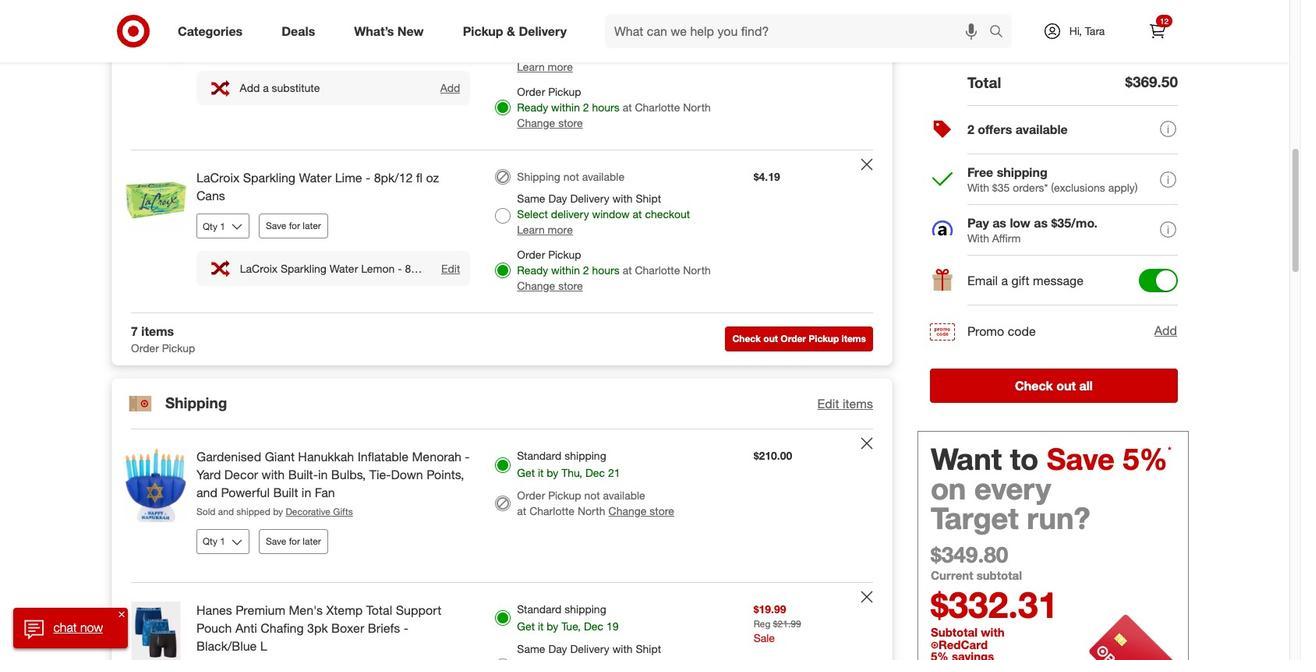 Task type: vqa. For each thing, say whether or not it's contained in the screenshot.
'2 Year Video Games Protection Plan ($450-$499.99) - Allstate'
no



Task type: describe. For each thing, give the bounding box(es) containing it.
learn for shipping
[[517, 223, 545, 236]]

cart item ready to fulfill group containing hanes premium men's xtemp total support pouch anti chafing 3pk boxer briefs - black/blue l
[[112, 583, 892, 660]]

search
[[982, 25, 1020, 40]]

What can we help you find? suggestions appear below search field
[[605, 14, 993, 48]]

item
[[518, 578, 539, 591]]

hanes premium men's xtemp total support pouch anti chafing 3pk boxer briefs - black/blue l
[[196, 603, 442, 654]]

learn more button for not available
[[517, 59, 573, 75]]

chat
[[53, 620, 77, 636]]

sparkling for lime
[[243, 170, 296, 185]]

tara
[[1085, 24, 1105, 37]]

same for shipping
[[517, 192, 545, 205]]

3 day from the top
[[548, 642, 567, 655]]

day for not available
[[548, 29, 567, 42]]

edit button
[[440, 261, 461, 276]]

2 horizontal spatial add
[[1154, 323, 1177, 339]]

lacroix sparkling water lime - 8pk/12 fl oz cans image
[[125, 169, 187, 231]]

gardenised giant hanukkah inflatable menorah - yard decor with built-in bulbs, tie-down points, and powerful built in fan link
[[196, 449, 470, 502]]

chat now button
[[13, 608, 128, 649]]

xtemp
[[326, 603, 363, 618]]

$349.80
[[931, 541, 1008, 568]]

$4.19
[[754, 170, 780, 183]]

(exclusions
[[1051, 181, 1105, 194]]

free shipping with $35 orders* (exclusions apply)
[[968, 164, 1138, 194]]

categories
[[178, 23, 243, 39]]

not available radio
[[495, 496, 511, 512]]

1 vertical spatial for
[[289, 536, 300, 547]]

free
[[968, 164, 994, 180]]

0 vertical spatial not
[[563, 7, 579, 20]]

add a substitute
[[240, 81, 320, 94]]

within for shipping
[[551, 263, 580, 277]]

charlotte for shipping
[[635, 263, 680, 277]]

change for not available
[[517, 116, 555, 129]]

✕
[[119, 610, 125, 619]]

2 as from the left
[[1034, 215, 1048, 231]]

2 vertical spatial for
[[574, 578, 587, 591]]

select for shipping
[[517, 207, 548, 220]]

day for shipping
[[548, 192, 567, 205]]

change inside order pickup not available at charlotte north change store
[[609, 505, 647, 518]]

chat now dialog
[[13, 608, 128, 649]]

thu,
[[562, 467, 582, 480]]

learn more button for shipping
[[517, 222, 573, 238]]

tie-
[[369, 467, 391, 483]]

with down shipping not available in the top left of the page
[[613, 192, 633, 205]]

3 shipt from the top
[[636, 642, 661, 655]]

briefs
[[368, 620, 400, 636]]

dec for 21
[[585, 467, 605, 480]]

delivery down tue, at the bottom left of the page
[[570, 642, 610, 655]]

not available
[[563, 7, 625, 20]]

delivery down not available
[[570, 29, 610, 42]]

&
[[507, 23, 515, 39]]

gardenised giant hanukkah inflatable menorah - yard decor with built-in bulbs, tie-down points, and powerful built in fan sold and shipped by decorative gifts
[[196, 449, 470, 518]]

$21.99
[[773, 618, 801, 630]]

hours for not available
[[592, 100, 620, 114]]

by inside the gardenised giant hanukkah inflatable menorah - yard decor with built-in bulbs, tie-down points, and powerful built in fan sold and shipped by decorative gifts
[[273, 506, 283, 518]]

black/blue
[[196, 638, 257, 654]]

5%
[[1123, 441, 1168, 477]]

lacroix for lacroix sparkling water lemon - 8pk/12 fl oz cans
[[240, 262, 278, 275]]

hanes premium men&#39;s xtemp total support pouch anti chafing 3pk boxer briefs - black/blue l image
[[125, 602, 187, 660]]

by for standard shipping get it by tue, dec 19
[[547, 620, 559, 633]]

1 save for later from the top
[[266, 220, 321, 232]]

a for substitute
[[263, 81, 269, 94]]

lime
[[335, 170, 362, 185]]

items for edit
[[843, 396, 873, 412]]

gifts
[[333, 506, 353, 518]]

lacroix for lacroix sparkling water lime - 8pk/12 fl oz cans
[[196, 170, 240, 185]]

subtotal with
[[931, 625, 1008, 640]]

anti
[[235, 620, 257, 636]]

1 as from the left
[[993, 215, 1007, 231]]

affirm image
[[932, 220, 953, 235]]

$19.70
[[1141, 25, 1178, 40]]

out for all
[[1057, 378, 1076, 393]]

items for 7
[[141, 323, 174, 339]]

change store button for not available
[[517, 115, 583, 131]]

*
[[1168, 444, 1172, 456]]

window for not available
[[592, 44, 630, 58]]

1 horizontal spatial in
[[318, 467, 328, 483]]

pay as low as $35/mo. with affirm
[[968, 215, 1098, 245]]

21
[[608, 467, 620, 480]]

order pickup ready within 2 hours at charlotte north change store for shipping
[[517, 248, 711, 292]]

it for tue,
[[538, 620, 544, 633]]

0 horizontal spatial in
[[302, 485, 311, 501]]

12 link
[[1141, 14, 1175, 48]]

categories link
[[165, 14, 262, 48]]

out for order
[[764, 333, 778, 345]]

gardenised giant hanukkah inflatable menorah - yard decor with built-in bulbs, tie-down points, and powerful built in fan image
[[125, 449, 187, 523]]

shipt for shipping
[[636, 192, 661, 205]]

1 later from the top
[[303, 220, 321, 232]]

$332.31
[[931, 583, 1058, 627]]

pickup & delivery link
[[450, 14, 586, 48]]

pickup & delivery
[[463, 23, 567, 39]]

to
[[1010, 441, 1039, 477]]

1 vertical spatial and
[[218, 506, 234, 518]]

water for lime
[[299, 170, 332, 185]]

what's new
[[354, 23, 424, 39]]

store for not available
[[558, 116, 583, 129]]

email
[[968, 273, 998, 289]]

down
[[391, 467, 423, 483]]

1 vertical spatial add button
[[1154, 321, 1178, 341]]

2 save for later button from the top
[[259, 529, 328, 554]]

$19.99 reg $21.99 sale
[[754, 603, 801, 645]]

boxer
[[331, 620, 364, 636]]

shipping for standard shipping get it by tue, dec 19
[[565, 603, 606, 616]]

new
[[398, 23, 424, 39]]

$6.19
[[754, 7, 780, 20]]

same day delivery with shipt select delivery window at checkout learn more for shipping
[[517, 192, 690, 236]]

✕ button
[[115, 608, 128, 621]]

0 vertical spatial on
[[1014, 45, 1027, 58]]

learn for not available
[[517, 60, 545, 73]]

store pickup radio for shipping
[[495, 262, 511, 278]]

available inside order pickup not available at charlotte north change store
[[603, 489, 645, 502]]

with inside pay as low as $35/mo. with affirm
[[968, 231, 989, 245]]

more for not available
[[548, 60, 573, 73]]

check out order pickup items button
[[725, 327, 873, 352]]

estimated taxes
[[968, 25, 1057, 40]]

shipping inside the free shipping with $35 orders* (exclusions apply)
[[997, 164, 1048, 180]]

estimated
[[968, 25, 1024, 40]]

2 vertical spatial shipping
[[165, 393, 227, 411]]

cart item ready to fulfill group containing lacroix sparkling water lime - 8pk/12 fl oz cans
[[112, 150, 892, 312]]

sparkling for lemon
[[281, 262, 327, 275]]

apply)
[[1108, 181, 1138, 194]]

oz for lacroix sparkling water lemon - 8pk/12 fl oz cans
[[451, 262, 462, 275]]

on inside "on every target run?"
[[931, 471, 966, 507]]

2 for $6.19
[[583, 100, 589, 114]]

built
[[273, 485, 298, 501]]

delivery for shipping
[[551, 207, 589, 220]]

shipping for standard shipping get it by thu, dec 21
[[565, 449, 606, 463]]

0 vertical spatial save
[[266, 220, 286, 232]]

sold
[[196, 506, 216, 518]]

ready for not available
[[517, 100, 548, 114]]

lemon
[[361, 262, 395, 275]]

run?
[[1027, 500, 1091, 536]]

with down "19"
[[613, 642, 633, 655]]

north inside order pickup not available at charlotte north change store
[[578, 505, 605, 518]]

on every target run?
[[931, 471, 1091, 536]]

low
[[1010, 215, 1031, 231]]

lacroix sparkling water lime - 8pk/12 fl oz cans
[[196, 170, 439, 203]]

edit for edit
[[441, 262, 460, 275]]

with down not available
[[613, 29, 633, 42]]

pouch
[[196, 620, 232, 636]]

gardenised
[[196, 449, 261, 465]]

it for thu,
[[538, 467, 544, 480]]

2 vertical spatial save
[[266, 536, 286, 547]]

checkout for shipping
[[645, 207, 690, 220]]

redcard
[[939, 638, 988, 653]]

2 vertical spatial change store button
[[609, 504, 674, 519]]

not inside order pickup not available at charlotte north change store
[[584, 489, 600, 502]]

by for standard shipping get it by thu, dec 21
[[547, 467, 559, 480]]

deals
[[282, 23, 315, 39]]

gift
[[1012, 273, 1030, 289]]

cans for lacroix sparkling water lime - 8pk/12 fl oz cans
[[196, 188, 225, 203]]

raspberries - 12oz image
[[125, 6, 187, 68]]

points,
[[427, 467, 464, 483]]

pickup inside order pickup not available at charlotte north change store
[[548, 489, 581, 502]]

3pk
[[307, 620, 328, 636]]

all
[[1079, 378, 1093, 393]]

chat now
[[53, 620, 103, 636]]

hanes
[[196, 603, 232, 618]]



Task type: locate. For each thing, give the bounding box(es) containing it.
1 get from the top
[[517, 467, 535, 480]]

total inside hanes premium men's xtemp total support pouch anti chafing 3pk boxer briefs - black/blue l
[[366, 603, 392, 618]]

save for later down lacroix sparkling water lime - 8pk/12 fl oz cans
[[266, 220, 321, 232]]

fl for lacroix sparkling water lemon - 8pk/12 fl oz cans
[[442, 262, 448, 275]]

1 vertical spatial fl
[[442, 262, 448, 275]]

4 cart item ready to fulfill group from the top
[[112, 583, 892, 660]]

0 horizontal spatial shipping
[[165, 393, 227, 411]]

1 ready from the top
[[517, 100, 548, 114]]

0 vertical spatial day
[[548, 29, 567, 42]]

same down standard shipping get it by tue, dec 19
[[517, 642, 545, 655]]

save down lacroix sparkling water lime - 8pk/12 fl oz cans
[[266, 220, 286, 232]]

1 vertical spatial window
[[592, 207, 630, 220]]

add button inside cart item ready to fulfill 'group'
[[439, 81, 461, 95]]

1 vertical spatial sparkling
[[281, 262, 327, 275]]

it left tue, at the bottom left of the page
[[538, 620, 544, 633]]

tue,
[[562, 620, 581, 633]]

0 vertical spatial shipping
[[980, 4, 1023, 17]]

$349.80 current subtotal $332.31
[[931, 541, 1058, 627]]

1 horizontal spatial add
[[440, 81, 460, 95]]

1 horizontal spatial out
[[1057, 378, 1076, 393]]

for down decorative at left bottom
[[289, 536, 300, 547]]

search button
[[982, 14, 1020, 51]]

1 horizontal spatial shipping
[[517, 170, 560, 183]]

standard for standard shipping get it by tue, dec 19
[[517, 603, 562, 616]]

by inside standard shipping get it by thu, dec 21
[[547, 467, 559, 480]]

1 window from the top
[[592, 44, 630, 58]]

1 order pickup ready within 2 hours at charlotte north change store from the top
[[517, 85, 711, 129]]

1 horizontal spatial on
[[1014, 45, 1027, 58]]

0 vertical spatial lacroix
[[196, 170, 240, 185]]

1 vertical spatial ready
[[517, 263, 548, 277]]

2 with from the top
[[968, 231, 989, 245]]

0 horizontal spatial cans
[[196, 188, 225, 203]]

0 horizontal spatial and
[[196, 485, 218, 501]]

message
[[1033, 273, 1084, 289]]

learn more button down shipping not available in the top left of the page
[[517, 222, 573, 238]]

2 vertical spatial same
[[517, 642, 545, 655]]

dec left 21
[[585, 467, 605, 480]]

with right subtotal
[[981, 625, 1005, 640]]

0 vertical spatial save for later
[[266, 220, 321, 232]]

2 hours from the top
[[592, 263, 620, 277]]

checkout for not available
[[645, 44, 690, 58]]

2 cart item ready to fulfill group from the top
[[112, 150, 892, 312]]

1 vertical spatial same day delivery with shipt select delivery window at checkout learn more
[[517, 192, 690, 236]]

available inside the 2 offers available button
[[1016, 122, 1068, 137]]

affirm image
[[930, 218, 955, 243]]

cans right lacroix sparkling water lime - 8pk/12 fl oz cans image on the top
[[196, 188, 225, 203]]

1 horizontal spatial and
[[218, 506, 234, 518]]

fl right the lime
[[416, 170, 423, 185]]

at inside order pickup not available at charlotte north change store
[[517, 505, 526, 518]]

0 vertical spatial standard
[[517, 449, 562, 463]]

1 vertical spatial shipping
[[565, 449, 606, 463]]

decor
[[224, 467, 258, 483]]

2 more from the top
[[548, 223, 573, 236]]

0 vertical spatial water
[[299, 170, 332, 185]]

0 vertical spatial and
[[196, 485, 218, 501]]

2 store pickup radio from the top
[[495, 262, 511, 278]]

not
[[563, 7, 579, 20], [563, 170, 579, 183], [584, 489, 600, 502]]

in up fan
[[318, 467, 328, 483]]

order inside button
[[781, 333, 806, 345]]

day down not available
[[548, 29, 567, 42]]

1 vertical spatial select
[[517, 207, 548, 220]]

0 vertical spatial cans
[[196, 188, 225, 203]]

saved
[[542, 578, 571, 591]]

2 select from the top
[[517, 207, 548, 220]]

promo code
[[968, 323, 1036, 339]]

orders*
[[1013, 181, 1048, 194]]

get inside standard shipping get it by tue, dec 19
[[517, 620, 535, 633]]

edit right lemon
[[441, 262, 460, 275]]

same day delivery with shipt
[[517, 642, 661, 655]]

delivery down shipping not available in the top left of the page
[[551, 207, 589, 220]]

inflatable
[[358, 449, 409, 465]]

same day delivery with shipt select delivery window at checkout learn more down shipping not available in the top left of the page
[[517, 192, 690, 236]]

0 vertical spatial window
[[592, 44, 630, 58]]

2 order pickup ready within 2 hours at charlotte north change store from the top
[[517, 248, 711, 292]]

19
[[607, 620, 619, 633]]

shipping inside standard shipping get it by tue, dec 19
[[565, 603, 606, 616]]

pickup inside button
[[809, 333, 839, 345]]

0 horizontal spatial add button
[[439, 81, 461, 95]]

1 horizontal spatial check
[[1015, 378, 1053, 393]]

window down shipping not available in the top left of the page
[[592, 207, 630, 220]]

1 vertical spatial same
[[517, 192, 545, 205]]

charlotte inside order pickup not available at charlotte north change store
[[530, 505, 575, 518]]

0 vertical spatial in
[[318, 467, 328, 483]]

water left lemon
[[330, 262, 358, 275]]

0 vertical spatial dec
[[585, 467, 605, 480]]

shipping not available
[[517, 170, 625, 183]]

edit inside edit items dropdown button
[[818, 396, 839, 412]]

2 standard from the top
[[517, 603, 562, 616]]

learn down pickup & delivery link
[[517, 60, 545, 73]]

get for standard shipping get it by tue, dec 19
[[517, 620, 535, 633]]

edit for edit items
[[818, 396, 839, 412]]

0 vertical spatial for
[[289, 220, 300, 232]]

oz inside lacroix sparkling water lime - 8pk/12 fl oz cans
[[426, 170, 439, 185]]

fan
[[315, 485, 335, 501]]

3 same from the top
[[517, 642, 545, 655]]

change store button for shipping
[[517, 278, 583, 294]]

1 standard from the top
[[517, 449, 562, 463]]

0 horizontal spatial add
[[240, 81, 260, 94]]

substitute
[[272, 81, 320, 94]]

order pickup not available at charlotte north change store
[[517, 489, 674, 518]]

standard shipping get it by tue, dec 19
[[517, 603, 619, 633]]

2 window from the top
[[592, 207, 630, 220]]

as right low
[[1034, 215, 1048, 231]]

2 get from the top
[[517, 620, 535, 633]]

add button
[[439, 81, 461, 95], [1154, 321, 1178, 341]]

1 vertical spatial 8pk/12
[[405, 262, 439, 275]]

more for shipping
[[548, 223, 573, 236]]

shipping inside cart item ready to fulfill 'group'
[[517, 170, 560, 183]]

0 vertical spatial shipping
[[997, 164, 1048, 180]]

water
[[299, 170, 332, 185], [330, 262, 358, 275]]

0 vertical spatial delivery
[[551, 44, 589, 58]]

1 vertical spatial store pickup radio
[[495, 262, 511, 278]]

standard inside standard shipping get it by tue, dec 19
[[517, 603, 562, 616]]

it left thu,
[[538, 467, 544, 480]]

1 vertical spatial edit
[[818, 396, 839, 412]]

0 vertical spatial add button
[[439, 81, 461, 95]]

store pickup radio for not available
[[495, 100, 511, 115]]

standard up thu,
[[517, 449, 562, 463]]

- down support
[[404, 620, 409, 636]]

select down pickup & delivery
[[517, 44, 548, 58]]

water left the lime
[[299, 170, 332, 185]]

1 learn more button from the top
[[517, 59, 573, 75]]

giant
[[265, 449, 295, 465]]

1 vertical spatial it
[[538, 620, 544, 633]]

0 vertical spatial same day delivery with shipt select delivery window at checkout learn more
[[517, 29, 690, 73]]

2 it from the top
[[538, 620, 544, 633]]

with down free
[[968, 181, 989, 194]]

save down shipped
[[266, 536, 286, 547]]

delivery down shipping not available in the top left of the page
[[570, 192, 610, 205]]

on down estimated taxes
[[1014, 45, 1027, 58]]

select down shipping not available in the top left of the page
[[517, 207, 548, 220]]

window for shipping
[[592, 207, 630, 220]]

and down yard
[[196, 485, 218, 501]]

2 vertical spatial north
[[578, 505, 605, 518]]

same day delivery with shipt select delivery window at checkout learn more down not available
[[517, 29, 690, 73]]

standard shipping get it by thu, dec 21
[[517, 449, 620, 480]]

save for later down decorative at left bottom
[[266, 536, 321, 547]]

edit inside edit button
[[441, 262, 460, 275]]

1 vertical spatial cans
[[465, 262, 490, 275]]

1 vertical spatial dec
[[584, 620, 604, 633]]

standard down item
[[517, 603, 562, 616]]

select for not available
[[517, 44, 548, 58]]

- right menorah
[[465, 449, 470, 465]]

same down shipping not available in the top left of the page
[[517, 192, 545, 205]]

check out order pickup items
[[732, 333, 866, 345]]

order pickup ready within 2 hours at charlotte north change store for not available
[[517, 85, 711, 129]]

total down based
[[968, 73, 1001, 91]]

cans
[[196, 188, 225, 203], [465, 262, 490, 275]]

get left thu,
[[517, 467, 535, 480]]

1 vertical spatial day
[[548, 192, 567, 205]]

2 learn from the top
[[517, 223, 545, 236]]

1 within from the top
[[551, 100, 580, 114]]

8pk/12 inside lacroix sparkling water lime - 8pk/12 fl oz cans
[[374, 170, 413, 185]]

more down shipping not available in the top left of the page
[[548, 223, 573, 236]]

save for later button down lacroix sparkling water lime - 8pk/12 fl oz cans
[[259, 214, 328, 239]]

$210.00
[[754, 449, 792, 463]]

cans for lacroix sparkling water lemon - 8pk/12 fl oz cans
[[465, 262, 490, 275]]

shipping up orders*
[[997, 164, 1048, 180]]

2 vertical spatial store
[[650, 505, 674, 518]]

12
[[1160, 16, 1169, 26]]

$35
[[992, 181, 1010, 194]]

on left every
[[931, 471, 966, 507]]

1 day from the top
[[548, 29, 567, 42]]

3 cart item ready to fulfill group from the top
[[112, 430, 892, 582]]

get inside standard shipping get it by thu, dec 21
[[517, 467, 535, 480]]

2 within from the top
[[551, 263, 580, 277]]

charlotte for not available
[[635, 100, 680, 114]]

day down tue, at the bottom left of the page
[[548, 642, 567, 655]]

want to save 5% *
[[931, 441, 1172, 477]]

get for standard shipping get it by thu, dec 21
[[517, 467, 535, 480]]

standard for standard shipping get it by thu, dec 21
[[517, 449, 562, 463]]

day down shipping not available in the top left of the page
[[548, 192, 567, 205]]

ready for shipping
[[517, 263, 548, 277]]

0 vertical spatial store
[[558, 116, 583, 129]]

check for check out order pickup items
[[732, 333, 761, 345]]

standard inside standard shipping get it by thu, dec 21
[[517, 449, 562, 463]]

built-
[[288, 467, 318, 483]]

1 vertical spatial change store button
[[517, 278, 583, 294]]

at
[[633, 44, 642, 58], [623, 100, 632, 114], [633, 207, 642, 220], [623, 263, 632, 277], [517, 505, 526, 518]]

1 vertical spatial on
[[931, 471, 966, 507]]

0 vertical spatial more
[[548, 60, 573, 73]]

1 same from the top
[[517, 29, 545, 42]]

1 checkout from the top
[[645, 44, 690, 58]]

later down decorative at left bottom
[[303, 536, 321, 547]]

a
[[263, 81, 269, 94], [1002, 273, 1008, 289]]

later down lacroix sparkling water lime - 8pk/12 fl oz cans
[[303, 220, 321, 232]]

reg
[[754, 618, 771, 630]]

8pk/12 for lemon
[[405, 262, 439, 275]]

8pk/12 right the lime
[[374, 170, 413, 185]]

check for check out all
[[1015, 378, 1053, 393]]

with
[[613, 29, 633, 42], [613, 192, 633, 205], [262, 467, 285, 483], [981, 625, 1005, 640], [613, 642, 633, 655]]

store for shipping
[[558, 279, 583, 292]]

in down built-
[[302, 485, 311, 501]]

oz
[[426, 170, 439, 185], [451, 262, 462, 275]]

chafing
[[261, 620, 304, 636]]

None radio
[[495, 169, 511, 185], [495, 458, 511, 473], [495, 611, 511, 626], [495, 659, 511, 660], [495, 169, 511, 185], [495, 458, 511, 473], [495, 611, 511, 626], [495, 659, 511, 660]]

it
[[538, 467, 544, 480], [538, 620, 544, 633]]

hours for shipping
[[592, 263, 620, 277]]

1 learn from the top
[[517, 60, 545, 73]]

0 vertical spatial within
[[551, 100, 580, 114]]

1 horizontal spatial as
[[1034, 215, 1048, 231]]

hi,
[[1069, 24, 1082, 37]]

- inside hanes premium men's xtemp total support pouch anti chafing 3pk boxer briefs - black/blue l
[[404, 620, 409, 636]]

$35/mo.
[[1051, 215, 1098, 231]]

cans right edit button
[[465, 262, 490, 275]]

same right &
[[517, 29, 545, 42]]

0 vertical spatial sparkling
[[243, 170, 296, 185]]

learn more button
[[517, 59, 573, 75], [517, 222, 573, 238]]

items inside button
[[842, 333, 866, 345]]

lacroix inside lacroix sparkling water lime - 8pk/12 fl oz cans
[[196, 170, 240, 185]]

delivery down not available
[[551, 44, 589, 58]]

0 vertical spatial change
[[517, 116, 555, 129]]

cart item ready to fulfill group
[[112, 0, 892, 150], [112, 150, 892, 312], [112, 430, 892, 582], [112, 583, 892, 660]]

None radio
[[495, 6, 511, 22], [495, 45, 511, 61], [495, 208, 511, 224], [495, 6, 511, 22], [495, 45, 511, 61], [495, 208, 511, 224]]

within for not available
[[551, 100, 580, 114]]

as up the affirm
[[993, 215, 1007, 231]]

a left substitute
[[263, 81, 269, 94]]

store pickup radio right edit button
[[495, 262, 511, 278]]

- inside the gardenised giant hanukkah inflatable menorah - yard decor with built-in bulbs, tie-down points, and powerful built in fan sold and shipped by decorative gifts
[[465, 449, 470, 465]]

7 items order pickup
[[131, 323, 195, 354]]

$369.50
[[1126, 73, 1178, 91]]

0 vertical spatial change store button
[[517, 115, 583, 131]]

0 horizontal spatial fl
[[416, 170, 423, 185]]

1 same day delivery with shipt select delivery window at checkout learn more from the top
[[517, 29, 690, 73]]

0 vertical spatial total
[[968, 73, 1001, 91]]

1 vertical spatial store
[[558, 279, 583, 292]]

2 vertical spatial shipping
[[565, 603, 606, 616]]

with down giant
[[262, 467, 285, 483]]

1 save for later button from the top
[[259, 214, 328, 239]]

sparkling inside lacroix sparkling water lime - 8pk/12 fl oz cans
[[243, 170, 296, 185]]

items inside 7 items order pickup
[[141, 323, 174, 339]]

items inside dropdown button
[[843, 396, 873, 412]]

1 horizontal spatial total
[[968, 73, 1001, 91]]

2 for $4.19
[[583, 263, 589, 277]]

1 vertical spatial 2
[[968, 122, 975, 137]]

1 vertical spatial out
[[1057, 378, 1076, 393]]

water inside lacroix sparkling water lime - 8pk/12 fl oz cans
[[299, 170, 332, 185]]

2 later from the top
[[303, 536, 321, 547]]

8pk/12 left edit button
[[405, 262, 439, 275]]

1 it from the top
[[538, 467, 544, 480]]

save right to
[[1047, 441, 1115, 477]]

every
[[975, 471, 1051, 507]]

shipping up tue, at the bottom left of the page
[[565, 603, 606, 616]]

it inside standard shipping get it by thu, dec 21
[[538, 467, 544, 480]]

decorative gifts link
[[286, 506, 353, 518]]

by down the built on the left bottom of the page
[[273, 506, 283, 518]]

1 vertical spatial check
[[1015, 378, 1053, 393]]

by left tue, at the bottom left of the page
[[547, 620, 559, 633]]

fl for lacroix sparkling water lime - 8pk/12 fl oz cans
[[416, 170, 423, 185]]

and right sold
[[218, 506, 234, 518]]

dec left "19"
[[584, 620, 604, 633]]

0 vertical spatial 8pk/12
[[374, 170, 413, 185]]

1 vertical spatial save
[[1047, 441, 1115, 477]]

later
[[303, 220, 321, 232], [303, 536, 321, 547]]

window down not available
[[592, 44, 630, 58]]

2 ready from the top
[[517, 263, 548, 277]]

with inside the gardenised giant hanukkah inflatable menorah - yard decor with built-in bulbs, tie-down points, and powerful built in fan sold and shipped by decorative gifts
[[262, 467, 285, 483]]

men's
[[289, 603, 323, 618]]

dec inside standard shipping get it by thu, dec 21
[[585, 467, 605, 480]]

with down pay in the top of the page
[[968, 231, 989, 245]]

1 with from the top
[[968, 181, 989, 194]]

shipping up thu,
[[565, 449, 606, 463]]

hanes premium men's xtemp total support pouch anti chafing 3pk boxer briefs - black/blue l link
[[196, 602, 470, 655]]

2 checkout from the top
[[645, 207, 690, 220]]

Store pickup radio
[[495, 100, 511, 115], [495, 262, 511, 278]]

order inside 7 items order pickup
[[131, 341, 159, 354]]

get down item
[[517, 620, 535, 633]]

sale
[[754, 632, 775, 645]]

2 delivery from the top
[[551, 207, 589, 220]]

1 vertical spatial save for later
[[266, 536, 321, 547]]

1 vertical spatial not
[[563, 170, 579, 183]]

2 learn more button from the top
[[517, 222, 573, 238]]

for left later.
[[574, 578, 587, 591]]

0 vertical spatial same
[[517, 29, 545, 42]]

1 vertical spatial change
[[517, 279, 555, 292]]

delivery right &
[[519, 23, 567, 39]]

total up "briefs"
[[366, 603, 392, 618]]

hi, tara
[[1069, 24, 1105, 37]]

out
[[764, 333, 778, 345], [1057, 378, 1076, 393]]

1 delivery from the top
[[551, 44, 589, 58]]

based
[[980, 45, 1011, 58]]

charlotte
[[635, 100, 680, 114], [635, 263, 680, 277], [530, 505, 575, 518]]

cans inside lacroix sparkling water lime - 8pk/12 fl oz cans
[[196, 188, 225, 203]]

1 horizontal spatial cans
[[465, 262, 490, 275]]

change for shipping
[[517, 279, 555, 292]]

1 shipt from the top
[[636, 29, 661, 42]]

fl right lemon
[[442, 262, 448, 275]]

1 more from the top
[[548, 60, 573, 73]]

2 vertical spatial by
[[547, 620, 559, 633]]

1 vertical spatial lacroix
[[240, 262, 278, 275]]

deals link
[[268, 14, 335, 48]]

oz for lacroix sparkling water lime - 8pk/12 fl oz cans
[[426, 170, 439, 185]]

- right the lime
[[366, 170, 371, 185]]

0 vertical spatial save for later button
[[259, 214, 328, 239]]

0 horizontal spatial check
[[732, 333, 761, 345]]

pickup inside 7 items order pickup
[[162, 341, 195, 354]]

2 day from the top
[[548, 192, 567, 205]]

more down pickup & delivery link
[[548, 60, 573, 73]]

cart item ready to fulfill group containing not available
[[112, 0, 892, 150]]

cart item ready to fulfill group containing gardenised giant hanukkah inflatable menorah - yard decor with built-in bulbs, tie-down points, and powerful built in fan
[[112, 430, 892, 582]]

dec inside standard shipping get it by tue, dec 19
[[584, 620, 604, 633]]

1 cart item ready to fulfill group from the top
[[112, 0, 892, 150]]

1 store pickup radio from the top
[[495, 100, 511, 115]]

2 shipt from the top
[[636, 192, 661, 205]]

- right lemon
[[398, 262, 402, 275]]

0 horizontal spatial out
[[764, 333, 778, 345]]

a left gift
[[1002, 273, 1008, 289]]

pickup
[[463, 23, 503, 39], [548, 85, 581, 98], [548, 248, 581, 261], [809, 333, 839, 345], [162, 341, 195, 354], [548, 489, 581, 502]]

bulbs,
[[331, 467, 366, 483]]

0 vertical spatial store pickup radio
[[495, 100, 511, 115]]

subtotal
[[931, 625, 978, 640]]

store pickup radio down &
[[495, 100, 511, 115]]

0 vertical spatial fl
[[416, 170, 423, 185]]

0 vertical spatial edit
[[441, 262, 460, 275]]

more
[[548, 60, 573, 73], [548, 223, 573, 236]]

lacroix
[[196, 170, 240, 185], [240, 262, 278, 275]]

2 vertical spatial charlotte
[[530, 505, 575, 518]]

0 vertical spatial checkout
[[645, 44, 690, 58]]

0 vertical spatial it
[[538, 467, 544, 480]]

same day delivery with shipt select delivery window at checkout learn more
[[517, 29, 690, 73], [517, 192, 690, 236]]

it inside standard shipping get it by tue, dec 19
[[538, 620, 544, 633]]

north for $4.19
[[683, 263, 711, 277]]

dec for 19
[[584, 620, 604, 633]]

2 save for later from the top
[[266, 536, 321, 547]]

with inside the free shipping with $35 orders* (exclusions apply)
[[968, 181, 989, 194]]

shipped
[[236, 506, 270, 518]]

order inside order pickup not available at charlotte north change store
[[517, 489, 545, 502]]

by left thu,
[[547, 467, 559, 480]]

1 vertical spatial learn
[[517, 223, 545, 236]]

1 horizontal spatial add button
[[1154, 321, 1178, 341]]

1 vertical spatial by
[[273, 506, 283, 518]]

shipping inside standard shipping get it by thu, dec 21
[[565, 449, 606, 463]]

check out all button
[[930, 369, 1178, 403]]

with
[[968, 181, 989, 194], [968, 231, 989, 245]]

save for later button down decorative at left bottom
[[259, 529, 328, 554]]

delivery for not available
[[551, 44, 589, 58]]

edit down check out order pickup items button
[[818, 396, 839, 412]]

for down lacroix sparkling water lime - 8pk/12 fl oz cans
[[289, 220, 300, 232]]

store inside order pickup not available at charlotte north change store
[[650, 505, 674, 518]]

- inside lacroix sparkling water lime - 8pk/12 fl oz cans
[[366, 170, 371, 185]]

shipt for not available
[[636, 29, 661, 42]]

same day delivery with shipt select delivery window at checkout learn more for not available
[[517, 29, 690, 73]]

decorative
[[286, 506, 331, 518]]

pay
[[968, 215, 989, 231]]

0 vertical spatial learn
[[517, 60, 545, 73]]

2 vertical spatial day
[[548, 642, 567, 655]]

window
[[592, 44, 630, 58], [592, 207, 630, 220]]

0 vertical spatial oz
[[426, 170, 439, 185]]

1 hours from the top
[[592, 100, 620, 114]]

0 vertical spatial 2
[[583, 100, 589, 114]]

2 same day delivery with shipt select delivery window at checkout learn more from the top
[[517, 192, 690, 236]]

fl inside lacroix sparkling water lime - 8pk/12 fl oz cans
[[416, 170, 423, 185]]

-
[[366, 170, 371, 185], [398, 262, 402, 275], [465, 449, 470, 465], [404, 620, 409, 636]]

water for lemon
[[330, 262, 358, 275]]

1 vertical spatial oz
[[451, 262, 462, 275]]

1 select from the top
[[517, 44, 548, 58]]

code
[[1008, 323, 1036, 339]]

learn down shipping not available in the top left of the page
[[517, 223, 545, 236]]

1 vertical spatial water
[[330, 262, 358, 275]]

learn more button down pickup & delivery link
[[517, 59, 573, 75]]

and
[[196, 485, 218, 501], [218, 506, 234, 518]]

add
[[240, 81, 260, 94], [440, 81, 460, 95], [1154, 323, 1177, 339]]

north for $6.19
[[683, 100, 711, 114]]

items
[[141, 323, 174, 339], [842, 333, 866, 345], [843, 396, 873, 412]]

a for gift
[[1002, 273, 1008, 289]]

7
[[131, 323, 138, 339]]

by inside standard shipping get it by tue, dec 19
[[547, 620, 559, 633]]

2 inside button
[[968, 122, 975, 137]]

2 horizontal spatial shipping
[[980, 4, 1023, 17]]

0 horizontal spatial oz
[[426, 170, 439, 185]]

1 vertical spatial delivery
[[551, 207, 589, 220]]

subtotal
[[977, 568, 1022, 583]]

8pk/12 for lime
[[374, 170, 413, 185]]

offers
[[978, 122, 1012, 137]]

same for not available
[[517, 29, 545, 42]]

2 vertical spatial change
[[609, 505, 647, 518]]

2 same from the top
[[517, 192, 545, 205]]

order
[[517, 85, 545, 98], [517, 248, 545, 261], [781, 333, 806, 345], [131, 341, 159, 354], [517, 489, 545, 502]]

1 horizontal spatial edit
[[818, 396, 839, 412]]

fl
[[416, 170, 423, 185], [442, 262, 448, 275]]



